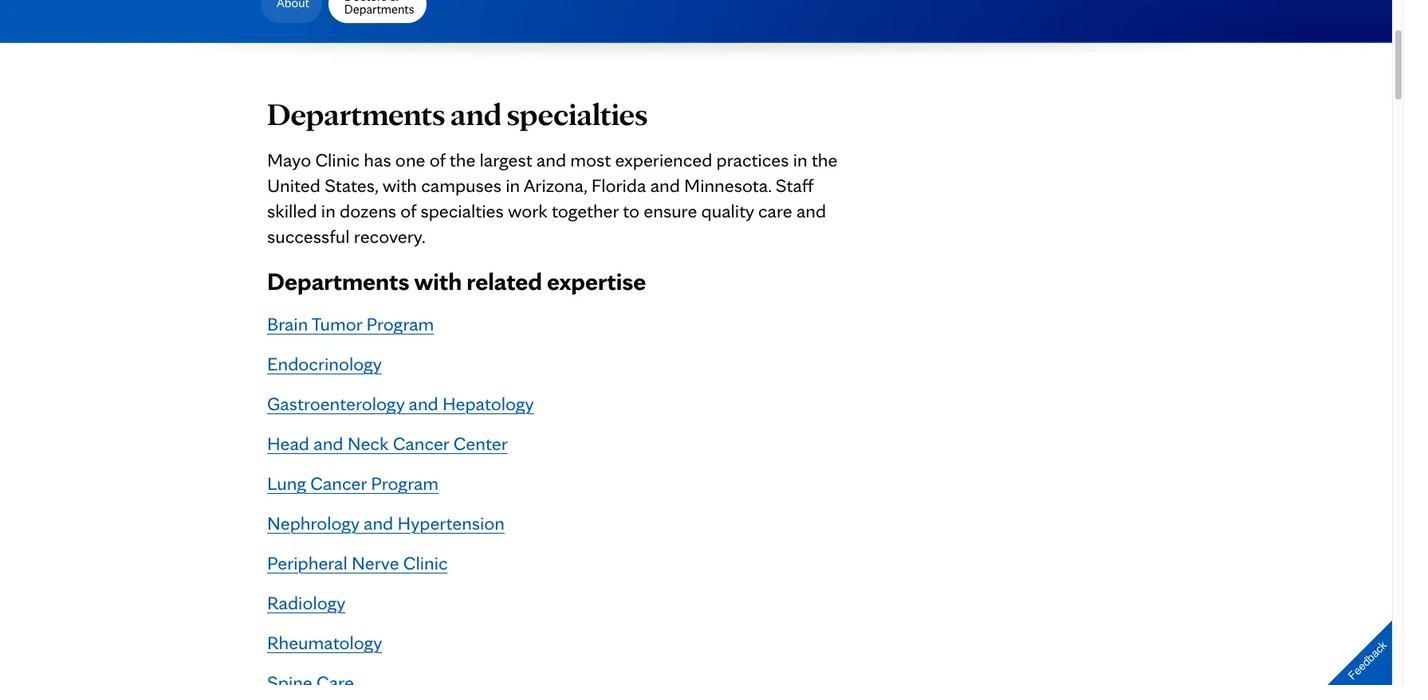Task type: vqa. For each thing, say whether or not it's contained in the screenshot.
the leftmost specialties
yes



Task type: describe. For each thing, give the bounding box(es) containing it.
staff
[[776, 174, 813, 197]]

nerve
[[352, 552, 399, 575]]

lung
[[267, 472, 306, 495]]

florida
[[591, 174, 646, 197]]

brain
[[267, 313, 308, 336]]

together
[[552, 199, 619, 222]]

and up nerve at bottom
[[364, 512, 393, 535]]

successful
[[267, 225, 350, 248]]

brain tumor program link
[[267, 313, 434, 336]]

1 vertical spatial with
[[414, 266, 462, 297]]

program for lung cancer program
[[371, 472, 439, 495]]

head and neck cancer center
[[267, 432, 508, 455]]

2 horizontal spatial in
[[793, 148, 808, 171]]

quality
[[701, 199, 754, 222]]

1 vertical spatial of
[[401, 199, 416, 222]]

endocrinology link
[[267, 352, 382, 376]]

and up largest
[[451, 95, 501, 133]]

nephrology and hypertension
[[267, 512, 505, 535]]

with inside mayo clinic has one of the largest and most experienced practices in the united states, with campuses in arizona, florida and minnesota. staff skilled in dozens of specialties work together to ensure quality care and successful recovery.
[[382, 174, 417, 197]]

and up head and neck cancer center
[[409, 392, 438, 415]]

united
[[267, 174, 320, 197]]

departments for departments with related expertise
[[267, 266, 409, 297]]

skilled
[[267, 199, 317, 222]]

radiology link
[[267, 592, 346, 615]]

departments menu bar
[[238, 0, 430, 30]]

clinic inside mayo clinic has one of the largest and most experienced practices in the united states, with campuses in arizona, florida and minnesota. staff skilled in dozens of specialties work together to ensure quality care and successful recovery.
[[315, 148, 360, 171]]

0 vertical spatial of
[[430, 148, 445, 171]]

states,
[[325, 174, 378, 197]]

1 the from the left
[[450, 148, 476, 171]]

neck
[[347, 432, 389, 455]]

head and neck cancer center link
[[267, 432, 508, 455]]

feedback
[[1346, 639, 1389, 683]]

hypertension
[[397, 512, 505, 535]]

nephrology
[[267, 512, 359, 535]]

endocrinology
[[267, 352, 382, 376]]

departments link
[[328, 0, 427, 23]]

program for brain tumor program
[[366, 313, 434, 336]]

to
[[623, 199, 640, 222]]

departments and specialties
[[267, 95, 648, 133]]



Task type: locate. For each thing, give the bounding box(es) containing it.
the up "campuses"
[[450, 148, 476, 171]]

the
[[450, 148, 476, 171], [812, 148, 838, 171]]

largest
[[480, 148, 532, 171]]

and down experienced
[[650, 174, 680, 197]]

1 horizontal spatial clinic
[[403, 552, 448, 575]]

specialties up most
[[507, 95, 648, 133]]

gastroenterology
[[267, 392, 405, 415]]

0 vertical spatial departments
[[344, 2, 414, 17]]

1 horizontal spatial in
[[506, 174, 520, 197]]

0 vertical spatial with
[[382, 174, 417, 197]]

clinic up states,
[[315, 148, 360, 171]]

program right tumor
[[366, 313, 434, 336]]

nephrology and hypertension link
[[267, 512, 505, 535]]

care
[[758, 199, 792, 222]]

work
[[508, 199, 548, 222]]

0 horizontal spatial of
[[401, 199, 416, 222]]

and
[[451, 95, 501, 133], [537, 148, 566, 171], [650, 174, 680, 197], [797, 199, 826, 222], [409, 392, 438, 415], [314, 432, 343, 455], [364, 512, 393, 535]]

hepatology
[[443, 392, 534, 415]]

in down largest
[[506, 174, 520, 197]]

specialties inside mayo clinic has one of the largest and most experienced practices in the united states, with campuses in arizona, florida and minnesota. staff skilled in dozens of specialties work together to ensure quality care and successful recovery.
[[421, 199, 504, 222]]

in up successful
[[321, 199, 336, 222]]

0 vertical spatial program
[[366, 313, 434, 336]]

1 vertical spatial program
[[371, 472, 439, 495]]

0 vertical spatial cancer
[[393, 432, 449, 455]]

0 horizontal spatial in
[[321, 199, 336, 222]]

1 vertical spatial departments
[[267, 95, 445, 133]]

departments inside menu bar
[[344, 2, 414, 17]]

experienced
[[615, 148, 712, 171]]

with down "recovery."
[[414, 266, 462, 297]]

1 horizontal spatial specialties
[[507, 95, 648, 133]]

mayo clinic has one of the largest and most experienced practices in the united states, with campuses in arizona, florida and minnesota. staff skilled in dozens of specialties work together to ensure quality care and successful recovery.
[[267, 148, 838, 248]]

specialties
[[507, 95, 648, 133], [421, 199, 504, 222]]

related
[[467, 266, 542, 297]]

2 the from the left
[[812, 148, 838, 171]]

program down head and neck cancer center link
[[371, 472, 439, 495]]

0 horizontal spatial the
[[450, 148, 476, 171]]

gastroenterology and hepatology
[[267, 392, 534, 415]]

with
[[382, 174, 417, 197], [414, 266, 462, 297]]

rheumatology link
[[267, 632, 382, 655]]

2 vertical spatial departments
[[267, 266, 409, 297]]

lung cancer program link
[[267, 472, 439, 495]]

specialties down "campuses"
[[421, 199, 504, 222]]

has
[[364, 148, 391, 171]]

peripheral
[[267, 552, 348, 575]]

minnesota.
[[684, 174, 772, 197]]

program
[[366, 313, 434, 336], [371, 472, 439, 495]]

departments with related expertise
[[267, 266, 646, 297]]

departments
[[344, 2, 414, 17], [267, 95, 445, 133], [267, 266, 409, 297]]

in up staff
[[793, 148, 808, 171]]

with down one
[[382, 174, 417, 197]]

clinic
[[315, 148, 360, 171], [403, 552, 448, 575]]

one
[[395, 148, 425, 171]]

and up arizona,
[[537, 148, 566, 171]]

menu item
[[258, 0, 325, 30]]

brain tumor program
[[267, 313, 434, 336]]

0 vertical spatial clinic
[[315, 148, 360, 171]]

cancer
[[393, 432, 449, 455], [310, 472, 367, 495]]

head
[[267, 432, 309, 455]]

gastroenterology and hepatology link
[[267, 392, 534, 415]]

feedback button
[[1314, 608, 1404, 686]]

dozens
[[340, 199, 396, 222]]

of right one
[[430, 148, 445, 171]]

1 vertical spatial specialties
[[421, 199, 504, 222]]

departments for departments
[[344, 2, 414, 17]]

center
[[453, 432, 508, 455]]

0 vertical spatial specialties
[[507, 95, 648, 133]]

1 vertical spatial cancer
[[310, 472, 367, 495]]

ensure
[[644, 199, 697, 222]]

peripheral nerve clinic link
[[267, 552, 448, 575]]

cancer up nephrology at left
[[310, 472, 367, 495]]

departments for departments and specialties
[[267, 95, 445, 133]]

mayo
[[267, 148, 311, 171]]

0 vertical spatial in
[[793, 148, 808, 171]]

the up staff
[[812, 148, 838, 171]]

peripheral nerve clinic
[[267, 552, 448, 575]]

recovery.
[[354, 225, 426, 248]]

1 vertical spatial clinic
[[403, 552, 448, 575]]

clinic down the hypertension
[[403, 552, 448, 575]]

1 vertical spatial in
[[506, 174, 520, 197]]

0 horizontal spatial clinic
[[315, 148, 360, 171]]

in
[[793, 148, 808, 171], [506, 174, 520, 197], [321, 199, 336, 222]]

lung cancer program
[[267, 472, 439, 495]]

arizona,
[[524, 174, 587, 197]]

radiology
[[267, 592, 346, 615]]

cancer down gastroenterology and hepatology link
[[393, 432, 449, 455]]

2 vertical spatial in
[[321, 199, 336, 222]]

and left the neck
[[314, 432, 343, 455]]

1 horizontal spatial of
[[430, 148, 445, 171]]

expertise
[[547, 266, 646, 297]]

of up "recovery."
[[401, 199, 416, 222]]

of
[[430, 148, 445, 171], [401, 199, 416, 222]]

0 horizontal spatial specialties
[[421, 199, 504, 222]]

and down staff
[[797, 199, 826, 222]]

tumor
[[312, 313, 362, 336]]

campuses
[[421, 174, 502, 197]]

0 horizontal spatial cancer
[[310, 472, 367, 495]]

rheumatology
[[267, 632, 382, 655]]

most
[[570, 148, 611, 171]]

1 horizontal spatial the
[[812, 148, 838, 171]]

practices
[[717, 148, 789, 171]]

1 horizontal spatial cancer
[[393, 432, 449, 455]]



